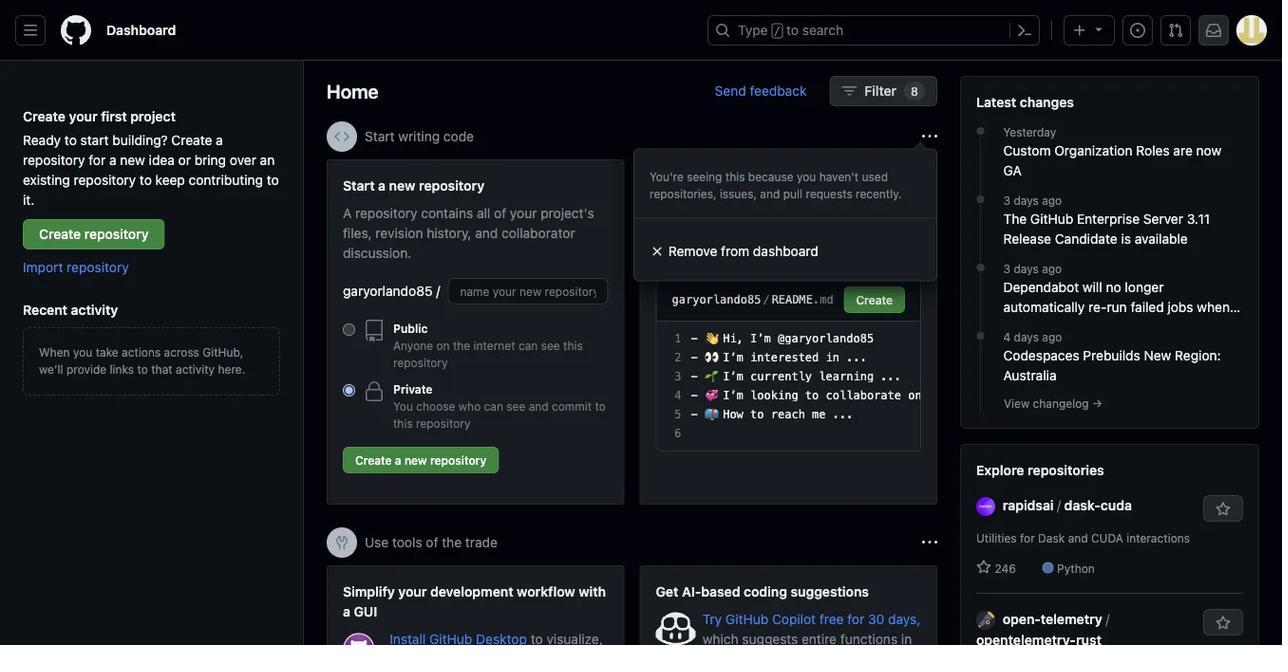Task type: describe. For each thing, give the bounding box(es) containing it.
building?
[[112, 132, 168, 148]]

rapidsai / dask-cuda
[[1003, 498, 1132, 513]]

repository inside private you choose who can see and commit to this repository
[[416, 417, 471, 430]]

ago for codespaces
[[1042, 330, 1062, 344]]

view
[[1004, 397, 1030, 410]]

explore repositories
[[976, 462, 1104, 478]]

recently.
[[856, 188, 902, 201]]

use
[[365, 535, 389, 551]]

to down an
[[267, 172, 279, 188]]

command palette image
[[1017, 23, 1032, 38]]

because
[[748, 170, 793, 184]]

0 horizontal spatial profile
[[720, 225, 759, 241]]

🌱
[[705, 370, 716, 384]]

first
[[101, 108, 127, 124]]

i'm up how
[[723, 389, 743, 403]]

contains
[[421, 205, 473, 221]]

/ for garyorlando85 / readme .md
[[763, 293, 770, 307]]

the for use tools of the trade
[[442, 535, 462, 551]]

ago for dependabot
[[1042, 262, 1062, 275]]

type
[[738, 22, 768, 38]]

Repository name text field
[[448, 278, 608, 305]]

private you choose who can see and commit to this repository
[[393, 383, 606, 430]]

will
[[1083, 279, 1102, 295]]

send feedback link
[[715, 81, 807, 101]]

recent
[[23, 302, 67, 318]]

provide
[[66, 363, 107, 376]]

by
[[859, 205, 874, 221]]

automatically
[[1003, 299, 1085, 315]]

organization
[[1054, 142, 1132, 158]]

repository inside a repository contains all of your project's files, revision history, and collaborator discussion.
[[355, 205, 417, 221]]

this inside private you choose who can see and commit to this repository
[[393, 417, 413, 430]]

1 - from the top
[[691, 332, 698, 346]]

remove from dashboard button
[[634, 226, 929, 277]]

246
[[991, 562, 1016, 575]]

used
[[862, 170, 888, 184]]

to inside private you choose who can see and commit to this repository
[[595, 400, 606, 413]]

a right the pull
[[807, 178, 814, 193]]

1 why am i seeing this? image from the top
[[922, 129, 937, 144]]

dot fill image for codespaces prebuilds new region: australia
[[973, 329, 988, 344]]

codespaces
[[1003, 348, 1079, 363]]

your inside a repository contains all of your project's files, revision history, and collaborator discussion.
[[510, 205, 537, 221]]

seeing
[[687, 170, 722, 184]]

with inside simplify your development workflow with a gui
[[579, 584, 606, 600]]

based
[[701, 584, 740, 600]]

australia
[[1003, 368, 1057, 383]]

you inside when you take actions across github, we'll provide links to that activity here.
[[73, 346, 92, 359]]

and inside a repository contains all of your project's files, revision history, and collaborator discussion.
[[475, 225, 498, 241]]

anyone
[[393, 339, 433, 352]]

custom organization roles are now ga link
[[1003, 141, 1243, 180]]

on inside public anyone on the internet can see this repository
[[436, 339, 450, 352]]

/ for rapidsai / dask-cuda
[[1057, 498, 1061, 513]]

dot fill image for custom organization roles are now ga
[[973, 123, 988, 139]]

about
[[768, 205, 803, 221]]

currently
[[750, 370, 812, 384]]

with inside "introduce yourself with a profile readme" element
[[776, 178, 803, 193]]

remove from dashboard menu
[[633, 149, 937, 282]]

can inside private you choose who can see and commit to this repository
[[484, 400, 503, 413]]

collaborator
[[501, 225, 575, 241]]

a up revision
[[378, 178, 386, 193]]

0 vertical spatial profile
[[818, 178, 859, 193]]

manifest
[[1059, 319, 1111, 335]]

create up or
[[171, 132, 212, 148]]

changes inside 3 days ago dependabot will no longer automatically re-run failed jobs when package manifest changes
[[1115, 319, 1167, 335]]

x image
[[650, 244, 665, 259]]

view changelog → link
[[1004, 397, 1102, 410]]

0 vertical spatial yourself
[[721, 178, 773, 193]]

ga
[[1003, 162, 1022, 178]]

create for create a new repository
[[355, 454, 392, 467]]

see inside private you choose who can see and commit to this repository
[[506, 400, 525, 413]]

days for dependabot
[[1014, 262, 1039, 275]]

plus image
[[1072, 23, 1087, 38]]

release
[[1003, 231, 1051, 246]]

use tools of the trade
[[365, 535, 498, 551]]

server
[[1143, 211, 1183, 226]]

open-telemetry /
[[1003, 612, 1110, 627]]

... up collaborate
[[881, 370, 901, 384]]

issue opened image
[[1130, 23, 1145, 38]]

to inside when you take actions across github, we'll provide links to that activity here.
[[137, 363, 148, 376]]

new for start
[[389, 178, 415, 193]]

👋
[[705, 332, 716, 346]]

/ for type / to search
[[774, 25, 781, 38]]

latest
[[976, 94, 1016, 110]]

dependabot
[[1003, 279, 1079, 295]]

rapidsai
[[1003, 498, 1054, 513]]

get ai-based coding suggestions
[[656, 584, 869, 600]]

2 vertical spatial profile
[[765, 245, 804, 261]]

create a new repository button
[[343, 447, 499, 474]]

repository inside create repository link
[[84, 226, 149, 242]]

to left search
[[786, 22, 799, 38]]

over
[[230, 152, 256, 168]]

star this repository image
[[1216, 502, 1231, 518]]

ago for the
[[1042, 194, 1062, 207]]

python
[[1057, 562, 1095, 575]]

create a new repository
[[355, 454, 486, 467]]

@open-telemetry profile image
[[976, 611, 995, 630]]

github inside the 3 days ago the github enterprise server 3.11 release candidate is available
[[1030, 211, 1073, 226]]

repositories
[[1028, 462, 1104, 478]]

to left start
[[64, 132, 77, 148]]

get
[[656, 584, 678, 600]]

triangle down image
[[1091, 21, 1106, 37]]

haven't
[[819, 170, 859, 184]]

remove
[[668, 244, 717, 259]]

create a new repository element
[[343, 176, 608, 481]]

1 horizontal spatial readme
[[862, 178, 918, 193]]

repository up contains at the top of the page
[[419, 178, 485, 193]]

repository down start
[[74, 172, 136, 188]]

/ right 'telemetry'
[[1106, 612, 1110, 627]]

dask-
[[1064, 498, 1101, 513]]

your inside 'create your first project ready to start building? create a repository for a new idea or bring over an existing repository to keep contributing to it.'
[[69, 108, 97, 124]]

30
[[868, 612, 884, 627]]

2 why am i seeing this? image from the top
[[922, 536, 937, 551]]

changelog
[[1033, 397, 1089, 410]]

3 days ago dependabot will no longer automatically re-run failed jobs when package manifest changes
[[1003, 262, 1230, 335]]

learning
[[819, 370, 874, 384]]

an
[[260, 152, 275, 168]]

i'm right 🌱
[[723, 370, 743, 384]]

0 vertical spatial activity
[[71, 302, 118, 318]]

you inside you're seeing this because you haven't used repositories, issues, and pull requests recently.
[[797, 170, 816, 184]]

can inside public anyone on the internet can see this repository
[[518, 339, 538, 352]]

and inside private you choose who can see and commit to this repository
[[529, 400, 549, 413]]

yesterday custom organization roles are now ga
[[1003, 125, 1221, 178]]

latest changes
[[976, 94, 1074, 110]]

send feedback
[[715, 83, 807, 99]]

6
[[675, 427, 681, 441]]

👀
[[705, 351, 716, 365]]

3 for the github enterprise server 3.11 release candidate is available
[[1003, 194, 1010, 207]]

dask
[[1038, 532, 1065, 545]]

dashboard
[[106, 22, 176, 38]]

files,
[[343, 225, 372, 241]]

days for codespaces
[[1014, 330, 1039, 344]]

a inside the share information about yourself by creating a profile readme, which appears at the top of your profile page.
[[709, 225, 717, 241]]

code image
[[334, 129, 349, 144]]

for inside get ai-based coding suggestions element
[[847, 612, 864, 627]]

new inside 'create your first project ready to start building? create a repository for a new idea or bring over an existing repository to keep contributing to it.'
[[120, 152, 145, 168]]

5 - from the top
[[691, 408, 698, 422]]

to up me
[[805, 389, 819, 403]]

... up learning
[[846, 351, 867, 365]]

new for create
[[404, 454, 427, 467]]

github inside get ai-based coding suggestions element
[[725, 612, 768, 627]]

create for create your first project ready to start building? create a repository for a new idea or bring over an existing repository to keep contributing to it.
[[23, 108, 66, 124]]

utilities for dask and cuda interactions
[[976, 532, 1190, 545]]

start a new repository
[[343, 178, 485, 193]]

repository down create repository link at the top left of page
[[67, 259, 129, 275]]

dashboard link
[[99, 15, 184, 46]]

suggestions
[[791, 584, 869, 600]]

3.11
[[1187, 211, 1210, 226]]

send
[[715, 83, 746, 99]]

view changelog →
[[1004, 397, 1102, 410]]

on inside 1 - 👋 hi, i'm @garyorlando85 2 - 👀 i'm interested in ... 3 - 🌱 i'm currently learning ... 4 - 💞️ i'm looking to collaborate on ... 5 - 📫 how to reach me ... 6
[[908, 389, 922, 403]]

homepage image
[[61, 15, 91, 46]]

repository inside the create a new repository button
[[430, 454, 486, 467]]

introduce yourself with a profile readme
[[656, 178, 918, 193]]

hi,
[[723, 332, 743, 346]]

yourself inside the share information about yourself by creating a profile readme, which appears at the top of your profile page.
[[807, 205, 856, 221]]



Task type: locate. For each thing, give the bounding box(es) containing it.
a left gui
[[343, 604, 350, 620]]

0 vertical spatial 4
[[1003, 330, 1011, 344]]

- left 👀
[[691, 351, 698, 365]]

get ai-based coding suggestions element
[[640, 566, 937, 646]]

1 dot fill image from the top
[[973, 123, 988, 139]]

share
[[656, 205, 691, 221]]

0 horizontal spatial with
[[579, 584, 606, 600]]

None submit
[[844, 287, 905, 313]]

4 up 5
[[675, 389, 681, 403]]

/ for garyorlando85 /
[[436, 283, 440, 299]]

2 horizontal spatial this
[[725, 170, 745, 184]]

0 horizontal spatial of
[[426, 535, 438, 551]]

1 vertical spatial start
[[343, 178, 375, 193]]

home
[[327, 80, 379, 102]]

longer
[[1125, 279, 1164, 295]]

activity inside when you take actions across github, we'll provide links to that activity here.
[[176, 363, 215, 376]]

custom
[[1003, 142, 1051, 158]]

the
[[1003, 211, 1027, 226]]

repository down the choose
[[416, 417, 471, 430]]

you up provide
[[73, 346, 92, 359]]

1 vertical spatial new
[[389, 178, 415, 193]]

repository up import repository
[[84, 226, 149, 242]]

jobs
[[1168, 299, 1193, 315]]

on
[[436, 339, 450, 352], [908, 389, 922, 403]]

2 vertical spatial this
[[393, 417, 413, 430]]

no
[[1106, 279, 1121, 295]]

when you take actions across github, we'll provide links to that activity here.
[[39, 346, 245, 376]]

yesterday
[[1003, 125, 1056, 139]]

dot fill image
[[973, 260, 988, 275], [973, 329, 988, 344]]

- left 💞️ at bottom right
[[691, 389, 698, 403]]

try
[[703, 612, 722, 627]]

cuda
[[1101, 498, 1132, 513]]

your
[[69, 108, 97, 124], [510, 205, 537, 221], [734, 245, 762, 261], [398, 584, 427, 600]]

1 horizontal spatial this
[[563, 339, 583, 352]]

introduce yourself with a profile readme element
[[640, 160, 949, 505]]

readme up by at the top right
[[862, 178, 918, 193]]

git pull request image
[[1168, 23, 1183, 38]]

start for start a new repository
[[343, 178, 375, 193]]

2 vertical spatial ago
[[1042, 330, 1062, 344]]

dot fill image for dependabot will no longer automatically re-run failed jobs when package manifest changes
[[973, 260, 988, 275]]

it.
[[23, 192, 34, 207]]

the inside public anyone on the internet can see this repository
[[453, 339, 470, 352]]

this
[[725, 170, 745, 184], [563, 339, 583, 352], [393, 417, 413, 430]]

internet
[[473, 339, 515, 352]]

0 vertical spatial why am i seeing this? image
[[922, 129, 937, 144]]

3 inside the 3 days ago the github enterprise server 3.11 release candidate is available
[[1003, 194, 1010, 207]]

4 inside the 4 days ago codespaces prebuilds new region: australia
[[1003, 330, 1011, 344]]

/ right type
[[774, 25, 781, 38]]

yourself down requests
[[807, 205, 856, 221]]

utilities
[[976, 532, 1017, 545]]

i'm down hi,
[[723, 351, 743, 365]]

/ down the history,
[[436, 283, 440, 299]]

2 horizontal spatial for
[[1020, 532, 1035, 545]]

profile up remove from dashboard
[[720, 225, 759, 241]]

with right workflow
[[579, 584, 606, 600]]

garyorlando85 / readme .md
[[672, 293, 833, 307]]

candidate
[[1055, 231, 1117, 246]]

0 vertical spatial start
[[365, 129, 395, 144]]

here.
[[218, 363, 245, 376]]

1 horizontal spatial of
[[494, 205, 506, 221]]

days inside the 4 days ago codespaces prebuilds new region: australia
[[1014, 330, 1039, 344]]

commit
[[552, 400, 592, 413]]

1 horizontal spatial on
[[908, 389, 922, 403]]

1 vertical spatial see
[[506, 400, 525, 413]]

📫
[[705, 408, 716, 422]]

2 vertical spatial new
[[404, 454, 427, 467]]

you're
[[650, 170, 684, 184]]

0 vertical spatial 3
[[1003, 194, 1010, 207]]

0 vertical spatial dot fill image
[[973, 123, 988, 139]]

and left the commit
[[529, 400, 549, 413]]

trade
[[465, 535, 498, 551]]

to down the actions
[[137, 363, 148, 376]]

1 vertical spatial github
[[725, 612, 768, 627]]

4 up the codespaces
[[1003, 330, 1011, 344]]

ago up the codespaces
[[1042, 330, 1062, 344]]

start
[[365, 129, 395, 144], [343, 178, 375, 193]]

the left 'internet'
[[453, 339, 470, 352]]

0 horizontal spatial readme
[[772, 293, 813, 307]]

activity up take
[[71, 302, 118, 318]]

0 horizontal spatial on
[[436, 339, 450, 352]]

type / to search
[[738, 22, 843, 38]]

2 vertical spatial days
[[1014, 330, 1039, 344]]

1 horizontal spatial can
[[518, 339, 538, 352]]

0 horizontal spatial github
[[725, 612, 768, 627]]

days for the
[[1014, 194, 1039, 207]]

- left 📫
[[691, 408, 698, 422]]

garyorlando85 for garyorlando85 / readme .md
[[672, 293, 761, 307]]

0 horizontal spatial you
[[73, 346, 92, 359]]

0 vertical spatial changes
[[1020, 94, 1074, 110]]

with
[[776, 178, 803, 193], [579, 584, 606, 600]]

github
[[1030, 211, 1073, 226], [725, 612, 768, 627]]

- left 🌱
[[691, 370, 698, 384]]

a down you
[[395, 454, 401, 467]]

8
[[911, 85, 918, 98]]

/ left dask-
[[1057, 498, 1061, 513]]

github desktop image
[[343, 633, 374, 646]]

see right 'internet'
[[541, 339, 560, 352]]

1 vertical spatial with
[[579, 584, 606, 600]]

0 vertical spatial with
[[776, 178, 803, 193]]

you
[[797, 170, 816, 184], [73, 346, 92, 359]]

1 days from the top
[[1014, 194, 1039, 207]]

readme,
[[763, 225, 820, 241]]

0 horizontal spatial garyorlando85
[[343, 283, 433, 299]]

1
[[675, 332, 681, 346]]

a
[[216, 132, 223, 148], [109, 152, 116, 168], [378, 178, 386, 193], [807, 178, 814, 193], [709, 225, 717, 241], [395, 454, 401, 467], [343, 604, 350, 620]]

a up top
[[709, 225, 717, 241]]

i'm right hi,
[[750, 332, 771, 346]]

new inside button
[[404, 454, 427, 467]]

page.
[[808, 245, 842, 261]]

3 for dependabot will no longer automatically re-run failed jobs when package manifest changes
[[1003, 262, 1010, 275]]

0 horizontal spatial this
[[393, 417, 413, 430]]

to right how
[[750, 408, 764, 422]]

re-
[[1088, 299, 1107, 315]]

2 vertical spatial the
[[442, 535, 462, 551]]

0 vertical spatial new
[[120, 152, 145, 168]]

1 vertical spatial you
[[73, 346, 92, 359]]

0 horizontal spatial activity
[[71, 302, 118, 318]]

0 horizontal spatial changes
[[1020, 94, 1074, 110]]

and inside "explore repositories" navigation
[[1068, 532, 1088, 545]]

None radio
[[343, 324, 355, 336], [343, 385, 355, 397], [343, 324, 355, 336], [343, 385, 355, 397]]

days up the codespaces
[[1014, 330, 1039, 344]]

on right anyone on the bottom left of page
[[436, 339, 450, 352]]

create up import repository
[[39, 226, 81, 242]]

0 horizontal spatial yourself
[[721, 178, 773, 193]]

your inside the share information about yourself by creating a profile readme, which appears at the top of your profile page.
[[734, 245, 762, 261]]

2 vertical spatial for
[[847, 612, 864, 627]]

a down the building?
[[109, 152, 116, 168]]

this up the commit
[[563, 339, 583, 352]]

a inside simplify your development workflow with a gui
[[343, 604, 350, 620]]

project's
[[541, 205, 594, 221]]

changes down failed
[[1115, 319, 1167, 335]]

create down lock image
[[355, 454, 392, 467]]

yourself up information
[[721, 178, 773, 193]]

tools image
[[334, 536, 349, 551]]

explore repositories navigation
[[960, 444, 1259, 646]]

1 horizontal spatial profile
[[765, 245, 804, 261]]

reach
[[771, 408, 805, 422]]

existing
[[23, 172, 70, 188]]

how
[[723, 408, 743, 422]]

from
[[721, 244, 749, 259]]

1 vertical spatial days
[[1014, 262, 1039, 275]]

github,
[[203, 346, 243, 359]]

1 vertical spatial on
[[908, 389, 922, 403]]

0 vertical spatial dot fill image
[[973, 260, 988, 275]]

profile down readme,
[[765, 245, 804, 261]]

ago inside the 4 days ago codespaces prebuilds new region: australia
[[1042, 330, 1062, 344]]

the left trade
[[442, 535, 462, 551]]

repository down "who" on the bottom of page
[[430, 454, 486, 467]]

2 ago from the top
[[1042, 262, 1062, 275]]

1 vertical spatial this
[[563, 339, 583, 352]]

days up the
[[1014, 194, 1039, 207]]

this inside public anyone on the internet can see this repository
[[563, 339, 583, 352]]

2 dot fill image from the top
[[973, 329, 988, 344]]

days,
[[888, 612, 920, 627]]

1 vertical spatial dot fill image
[[973, 192, 988, 207]]

1 vertical spatial 4
[[675, 389, 681, 403]]

2 - from the top
[[691, 351, 698, 365]]

star image
[[976, 560, 991, 575]]

a up bring
[[216, 132, 223, 148]]

1 horizontal spatial garyorlando85
[[672, 293, 761, 307]]

dot fill image for the github enterprise server 3.11 release candidate is available
[[973, 192, 988, 207]]

0 vertical spatial ago
[[1042, 194, 1062, 207]]

with up about
[[776, 178, 803, 193]]

days up the dependabot
[[1014, 262, 1039, 275]]

new down you
[[404, 454, 427, 467]]

see inside public anyone on the internet can see this repository
[[541, 339, 560, 352]]

take
[[96, 346, 118, 359]]

3
[[1003, 194, 1010, 207], [1003, 262, 1010, 275], [675, 370, 681, 384]]

code
[[443, 129, 474, 144]]

can right "who" on the bottom of page
[[484, 400, 503, 413]]

2 dot fill image from the top
[[973, 192, 988, 207]]

when
[[1197, 299, 1230, 315]]

ago up the dependabot
[[1042, 262, 1062, 275]]

garyorlando85 up 👋
[[672, 293, 761, 307]]

to left keep
[[139, 172, 152, 188]]

→
[[1092, 397, 1102, 410]]

0 horizontal spatial can
[[484, 400, 503, 413]]

1 horizontal spatial github
[[1030, 211, 1073, 226]]

0 vertical spatial see
[[541, 339, 560, 352]]

why am i seeing this? image
[[922, 129, 937, 144], [922, 536, 937, 551]]

star this repository image
[[1216, 616, 1231, 632]]

/ inside the type / to search
[[774, 25, 781, 38]]

start
[[80, 132, 109, 148]]

you up the pull
[[797, 170, 816, 184]]

dot fill image
[[973, 123, 988, 139], [973, 192, 988, 207]]

on right collaborate
[[908, 389, 922, 403]]

a
[[343, 205, 352, 221]]

0 horizontal spatial 4
[[675, 389, 681, 403]]

/ inside "introduce yourself with a profile readme" element
[[763, 293, 770, 307]]

this down you
[[393, 417, 413, 430]]

3 ago from the top
[[1042, 330, 1062, 344]]

filter image
[[842, 84, 857, 99]]

a inside button
[[395, 454, 401, 467]]

0 horizontal spatial see
[[506, 400, 525, 413]]

0 vertical spatial days
[[1014, 194, 1039, 207]]

- left 👋
[[691, 332, 698, 346]]

/ down remove from dashboard button
[[763, 293, 770, 307]]

of right the tools
[[426, 535, 438, 551]]

this up issues, on the right of the page
[[725, 170, 745, 184]]

profile
[[818, 178, 859, 193], [720, 225, 759, 241], [765, 245, 804, 261]]

1 horizontal spatial changes
[[1115, 319, 1167, 335]]

github up release
[[1030, 211, 1073, 226]]

feedback
[[750, 83, 807, 99]]

ai-
[[682, 584, 701, 600]]

1 vertical spatial for
[[1020, 532, 1035, 545]]

across
[[164, 346, 199, 359]]

lock image
[[363, 381, 386, 404]]

changes up yesterday
[[1020, 94, 1074, 110]]

3 down release
[[1003, 262, 1010, 275]]

for left the dask
[[1020, 532, 1035, 545]]

1 ago from the top
[[1042, 194, 1062, 207]]

to right the commit
[[595, 400, 606, 413]]

new down the building?
[[120, 152, 145, 168]]

2 days from the top
[[1014, 262, 1039, 275]]

.md
[[813, 293, 833, 307]]

development
[[430, 584, 513, 600]]

0 horizontal spatial for
[[89, 152, 106, 168]]

1 vertical spatial ago
[[1042, 262, 1062, 275]]

in
[[826, 351, 839, 365]]

... right collaborate
[[929, 389, 949, 403]]

1 dot fill image from the top
[[973, 260, 988, 275]]

explore element
[[960, 76, 1259, 646]]

are
[[1173, 142, 1193, 158]]

all
[[477, 205, 490, 221]]

2 horizontal spatial profile
[[818, 178, 859, 193]]

start for start writing code
[[365, 129, 395, 144]]

now
[[1196, 142, 1221, 158]]

create inside button
[[355, 454, 392, 467]]

repositories,
[[650, 188, 717, 201]]

activity down 'across'
[[176, 363, 215, 376]]

0 vertical spatial readme
[[862, 178, 918, 193]]

garyorlando85 inside create a new repository element
[[343, 283, 433, 299]]

garyorlando85 inside "introduce yourself with a profile readme" element
[[672, 293, 761, 307]]

1 vertical spatial the
[[453, 339, 470, 352]]

new up revision
[[389, 178, 415, 193]]

1 vertical spatial dot fill image
[[973, 329, 988, 344]]

0 vertical spatial this
[[725, 170, 745, 184]]

and right the dask
[[1068, 532, 1088, 545]]

garyorlando85 for garyorlando85 /
[[343, 283, 433, 299]]

try github copilot free for 30 days, link
[[703, 612, 920, 627]]

looking
[[750, 389, 798, 403]]

of right top
[[718, 245, 731, 261]]

0 vertical spatial for
[[89, 152, 106, 168]]

3 inside 3 days ago dependabot will no longer automatically re-run failed jobs when package manifest changes
[[1003, 262, 1010, 275]]

repository inside public anyone on the internet can see this repository
[[393, 356, 448, 369]]

2
[[675, 351, 681, 365]]

repository up existing
[[23, 152, 85, 168]]

start up a
[[343, 178, 375, 193]]

for down start
[[89, 152, 106, 168]]

we'll
[[39, 363, 63, 376]]

and down all
[[475, 225, 498, 241]]

1 vertical spatial why am i seeing this? image
[[922, 536, 937, 551]]

the
[[671, 245, 691, 261], [453, 339, 470, 352], [442, 535, 462, 551]]

explore
[[976, 462, 1024, 478]]

github down get ai-based coding suggestions
[[725, 612, 768, 627]]

1 horizontal spatial with
[[776, 178, 803, 193]]

1 horizontal spatial you
[[797, 170, 816, 184]]

issues,
[[720, 188, 757, 201]]

start inside create a new repository element
[[343, 178, 375, 193]]

1 horizontal spatial for
[[847, 612, 864, 627]]

1 horizontal spatial activity
[[176, 363, 215, 376]]

the right at
[[671, 245, 691, 261]]

see right "who" on the bottom of page
[[506, 400, 525, 413]]

the inside the share information about yourself by creating a profile readme, which appears at the top of your profile page.
[[671, 245, 691, 261]]

@rapidsai profile image
[[976, 497, 995, 516]]

1 vertical spatial can
[[484, 400, 503, 413]]

simplify your development workflow with a gui element
[[327, 566, 624, 646]]

1 vertical spatial profile
[[720, 225, 759, 241]]

days inside 3 days ago dependabot will no longer automatically re-run failed jobs when package manifest changes
[[1014, 262, 1039, 275]]

for inside 'create your first project ready to start building? create a repository for a new idea or bring over an existing repository to keep contributing to it.'
[[89, 152, 106, 168]]

3 up the
[[1003, 194, 1010, 207]]

choose
[[416, 400, 455, 413]]

ago up release
[[1042, 194, 1062, 207]]

this inside you're seeing this because you haven't used repositories, issues, and pull requests recently.
[[725, 170, 745, 184]]

can
[[518, 339, 538, 352], [484, 400, 503, 413]]

of inside the share information about yourself by creating a profile readme, which appears at the top of your profile page.
[[718, 245, 731, 261]]

none submit inside "introduce yourself with a profile readme" element
[[844, 287, 905, 313]]

appears
[[864, 225, 913, 241]]

1 vertical spatial yourself
[[807, 205, 856, 221]]

days inside the 3 days ago the github enterprise server 3.11 release candidate is available
[[1014, 194, 1039, 207]]

3 - from the top
[[691, 370, 698, 384]]

4 inside 1 - 👋 hi, i'm @garyorlando85 2 - 👀 i'm interested in ... 3 - 🌱 i'm currently learning ... 4 - 💞️ i'm looking to collaborate on ... 5 - 📫 how to reach me ... 6
[[675, 389, 681, 403]]

garyorlando85 /
[[343, 283, 440, 299]]

0 vertical spatial of
[[494, 205, 506, 221]]

1 vertical spatial changes
[[1115, 319, 1167, 335]]

1 horizontal spatial yourself
[[807, 205, 856, 221]]

start right code image
[[365, 129, 395, 144]]

3 days from the top
[[1014, 330, 1039, 344]]

1 vertical spatial readme
[[772, 293, 813, 307]]

notifications image
[[1206, 23, 1221, 38]]

0 vertical spatial can
[[518, 339, 538, 352]]

1 vertical spatial of
[[718, 245, 731, 261]]

and down the because
[[760, 188, 780, 201]]

of inside a repository contains all of your project's files, revision history, and collaborator discussion.
[[494, 205, 506, 221]]

0 vertical spatial github
[[1030, 211, 1073, 226]]

repository down anyone on the bottom left of page
[[393, 356, 448, 369]]

requests
[[806, 188, 852, 201]]

2 vertical spatial 3
[[675, 370, 681, 384]]

workflow
[[517, 584, 575, 600]]

import repository link
[[23, 259, 129, 275]]

the for public anyone on the internet can see this repository
[[453, 339, 470, 352]]

create for create repository
[[39, 226, 81, 242]]

your inside simplify your development workflow with a gui
[[398, 584, 427, 600]]

and inside you're seeing this because you haven't used repositories, issues, and pull requests recently.
[[760, 188, 780, 201]]

ago
[[1042, 194, 1062, 207], [1042, 262, 1062, 275], [1042, 330, 1062, 344]]

ago inside the 3 days ago the github enterprise server 3.11 release candidate is available
[[1042, 194, 1062, 207]]

/ inside create a new repository element
[[436, 283, 440, 299]]

garyorlando85 down discussion.
[[343, 283, 433, 299]]

profile left used
[[818, 178, 859, 193]]

dashboard
[[753, 244, 818, 259]]

introduce
[[656, 178, 717, 193]]

... right me
[[833, 408, 853, 422]]

for left 30
[[847, 612, 864, 627]]

for inside "explore repositories" navigation
[[1020, 532, 1035, 545]]

1 horizontal spatial 4
[[1003, 330, 1011, 344]]

prebuilds
[[1083, 348, 1140, 363]]

2 vertical spatial of
[[426, 535, 438, 551]]

0 vertical spatial the
[[671, 245, 691, 261]]

1 vertical spatial 3
[[1003, 262, 1010, 275]]

3 inside 1 - 👋 hi, i'm @garyorlando85 2 - 👀 i'm interested in ... 3 - 🌱 i'm currently learning ... 4 - 💞️ i'm looking to collaborate on ... 5 - 📫 how to reach me ... 6
[[675, 370, 681, 384]]

ago inside 3 days ago dependabot will no longer automatically re-run failed jobs when package manifest changes
[[1042, 262, 1062, 275]]

repository up revision
[[355, 205, 417, 221]]

1 vertical spatial activity
[[176, 363, 215, 376]]

of right all
[[494, 205, 506, 221]]

3 down 2
[[675, 370, 681, 384]]

actions
[[122, 346, 161, 359]]

1 horizontal spatial see
[[541, 339, 560, 352]]

2 horizontal spatial of
[[718, 245, 731, 261]]

you
[[393, 400, 413, 413]]

create repository
[[39, 226, 149, 242]]

package
[[1003, 319, 1055, 335]]

0 vertical spatial on
[[436, 339, 450, 352]]

4 - from the top
[[691, 389, 698, 403]]

readme down dashboard at the right top of page
[[772, 293, 813, 307]]

repo image
[[363, 320, 386, 343]]

0 vertical spatial you
[[797, 170, 816, 184]]

history,
[[427, 225, 471, 241]]



Task type: vqa. For each thing, say whether or not it's contained in the screenshot.
you to the left
yes



